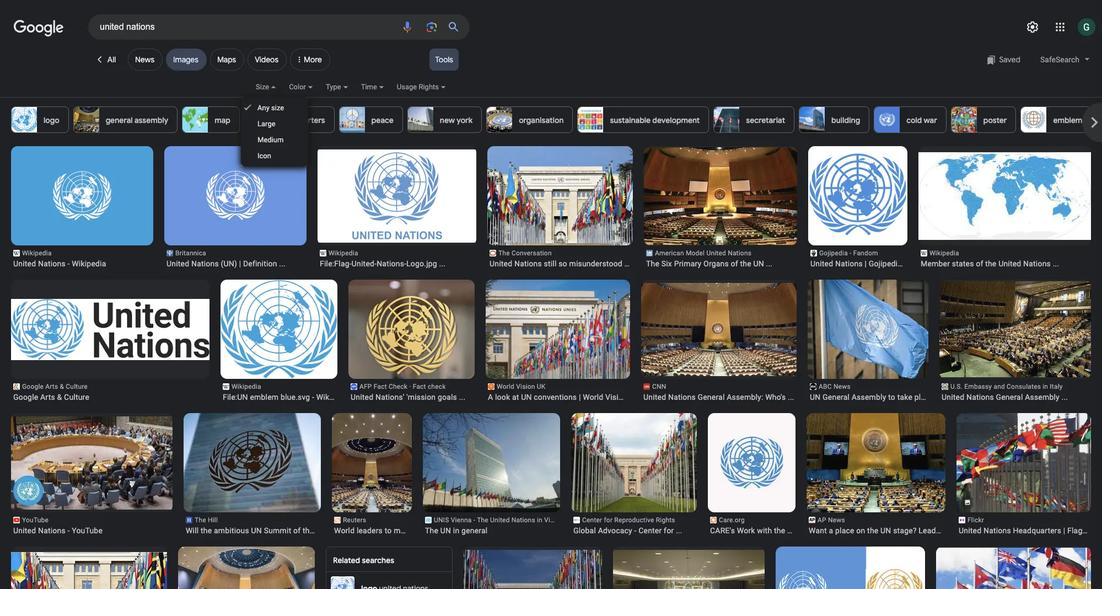 Task type: describe. For each thing, give the bounding box(es) containing it.
will the ambitious un summit of the ...
[[186, 526, 323, 535]]

york
[[457, 115, 473, 125]]

world leaders to meet at un as big ... list item
[[332, 413, 465, 536]]

member states of the united nations ... list item
[[919, 146, 1092, 269]]

united nations general assembly: who's ... list item
[[636, 280, 802, 402]]

want a place on the un stage? leaders of divided nations must first get  past this gatekeeper | ap news element
[[809, 526, 956, 536]]

care's work with the united nations - care image
[[703, 413, 802, 513]]

united nations (un) | definition ...
[[167, 259, 286, 268]]

- inside 'element'
[[68, 259, 70, 268]]

what is the united nations? - worldatlas image
[[776, 547, 926, 589]]

united nations - wikipedia element
[[13, 259, 151, 269]]

care's work with the united nations - care element
[[711, 526, 866, 536]]

2 general from the left
[[823, 393, 850, 402]]

Search text field
[[100, 18, 394, 36]]

global
[[574, 526, 596, 535]]

maps link
[[210, 49, 245, 71]]

un left as
[[423, 526, 434, 535]]

tools button
[[430, 49, 459, 71]]

un general assembly to take place amid ...
[[811, 393, 962, 402]]

hill
[[208, 516, 218, 524]]

1 vertical spatial place
[[836, 526, 855, 535]]

0 vertical spatial culture
[[66, 383, 88, 391]]

and
[[994, 383, 1006, 391]]

next image
[[1084, 111, 1103, 134]]

member states of the united nations - wikipedia element
[[921, 259, 1090, 269]]

color button
[[289, 81, 326, 100]]

the six primary organs of the un ... list item
[[642, 146, 799, 269]]

world for world leaders to meet at un as big ...
[[334, 526, 355, 535]]

map link
[[182, 106, 240, 133]]

united nations headquarters | flags of member nations flying… | flickr element
[[959, 526, 1103, 536]]

united inside the six primary organs of the un ... list item
[[707, 249, 727, 257]]

... inside un general assembly to take place amid uptick of political violence - abc  news element
[[956, 393, 962, 402]]

- inside united nations | gojipedia | fandom "list item"
[[850, 249, 852, 257]]

assembly:
[[727, 393, 764, 402]]

size
[[256, 83, 269, 91]]

want a place on the un stage? leaders ... list item
[[799, 413, 956, 536]]

peace
[[372, 115, 394, 125]]

rights inside global advocacy - center for ... list item
[[656, 516, 676, 524]]

united nations - wikipedia list item
[[8, 146, 157, 269]]

usage rights button
[[397, 81, 459, 100]]

big
[[446, 526, 457, 535]]

united for united nations general assembly ...
[[942, 393, 965, 402]]

related
[[333, 556, 360, 566]]

the hill
[[195, 516, 218, 524]]

news for un
[[834, 383, 851, 391]]

cold war link
[[875, 106, 947, 133]]

stage?
[[894, 526, 917, 535]]

all link
[[88, 49, 125, 71]]

0 horizontal spatial fandom
[[854, 249, 879, 257]]

1 horizontal spatial to
[[889, 393, 896, 402]]

un down world vision uk
[[521, 393, 532, 402]]

united nations (un) | definition ... list item
[[161, 146, 310, 269]]

2 fact from the left
[[413, 383, 426, 391]]

united for united nations general assembly: who's ...
[[644, 393, 667, 402]]

summit
[[264, 526, 292, 535]]

blue.svg
[[281, 393, 310, 402]]

maps
[[217, 55, 236, 65]]

general inside list item
[[462, 526, 488, 535]]

the united nations, new york, united states — google arts & culture element
[[13, 392, 207, 402]]

- inside the un in general list item
[[474, 516, 476, 524]]

medium link
[[241, 132, 309, 148]]

united for united nations' 'mission goals ...
[[351, 393, 374, 402]]

organisation
[[519, 115, 564, 125]]

more filters element
[[290, 49, 330, 71]]

misunderstood
[[570, 259, 623, 268]]

will the ambitious un summit of the future just be a rehash of the past? |  the hill element
[[186, 526, 323, 536]]

wikipedia for member
[[930, 249, 960, 257]]

flags
[[1068, 526, 1087, 535]]

united nations general assembly: who's speaking and what to watch for | cnn element
[[644, 392, 795, 402]]

licensable image tooltip
[[965, 499, 972, 506]]

u.s. embassy and consulates in italy
[[951, 383, 1064, 391]]

general for united nations general assembly ...
[[997, 393, 1024, 402]]

... inside united nations general assembly: who's speaking and what to watch for | cnn element
[[788, 393, 795, 402]]

a
[[488, 393, 493, 402]]

of right states
[[977, 259, 984, 268]]

file:un emblem blue.svg - wikipedia image
[[221, 280, 338, 379]]

un left stage?
[[881, 526, 892, 535]]

model
[[686, 249, 705, 257]]

united nations headquarters | flags of member nations flying… | flickr image
[[940, 413, 1092, 513]]

1 assembly from the left
[[852, 393, 887, 402]]

united nations still so misunderstood ... list item
[[486, 146, 635, 269]]

united for united nations (un) | definition ...
[[167, 259, 189, 268]]

unis vienna - the united nations in vienna
[[434, 516, 566, 524]]

news for want
[[829, 516, 846, 524]]

... inside united nations (un) | definition, history, founders, flag, & facts |  britannica element
[[279, 259, 286, 268]]

member states of the united nations - wikipedia image
[[919, 152, 1092, 240]]

so
[[559, 259, 568, 268]]

1 horizontal spatial for
[[664, 526, 674, 535]]

united nations - wikipedia image
[[8, 146, 157, 246]]

1 horizontal spatial at
[[513, 393, 519, 402]]

who's
[[766, 393, 786, 402]]

(un)
[[221, 259, 237, 268]]

world vision uk
[[497, 383, 546, 391]]

·
[[410, 383, 411, 391]]

war
[[924, 115, 938, 125]]

why is the united nations still so misunderstood? element
[[490, 259, 631, 269]]

videos
[[255, 55, 279, 65]]

1 vertical spatial culture
[[64, 393, 89, 402]]

nations'
[[376, 393, 405, 402]]

... inside world leaders to meet at un as big powers vie for developing states |  reuters element
[[459, 526, 465, 535]]

development
[[653, 115, 700, 125]]

| right (un)
[[239, 259, 241, 268]]

a look at un conventions | world vision uk list item
[[484, 280, 640, 402]]

united nations - youtube
[[13, 526, 103, 535]]

... inside will the ambitious un summit of the future just be a rehash of the past? |  the hill element
[[316, 526, 323, 535]]

sustainable development link
[[578, 106, 710, 133]]

type
[[326, 83, 341, 91]]

logo link
[[11, 106, 69, 133]]

united nations - youtube element
[[13, 526, 170, 536]]

the inside member states of the united nations - wikipedia element
[[986, 259, 997, 268]]

united nations (un) | definition, history, founders, flag, & facts |  britannica element
[[167, 259, 305, 269]]

... inside file:flag-united-nations-logo.jpg - wikipedia element
[[439, 259, 446, 268]]

color
[[289, 83, 306, 91]]

in inside united nations general assembly ... list item
[[1043, 383, 1049, 391]]

the un in general image
[[411, 413, 561, 513]]

0 horizontal spatial center
[[583, 516, 603, 524]]

logo.jpg
[[407, 259, 437, 268]]

headquarters
[[1014, 526, 1062, 535]]

united inside the un in general list item
[[491, 516, 510, 524]]

united for united nations | gojipedia | fandom
[[811, 259, 834, 268]]

a look at un conventions | world vision uk
[[488, 393, 640, 402]]

quick settings image
[[1027, 20, 1040, 34]]

wikipedia for file:un
[[232, 383, 261, 391]]

secretariat link
[[714, 106, 795, 133]]

the inside want a place on the un stage? leaders of divided nations must first get  past this gatekeeper | ap news element
[[868, 526, 879, 535]]

statement by the president on the united nations general assembly - u.s.  embassy & consulates in italy element
[[942, 392, 1090, 402]]

want
[[809, 526, 828, 535]]

nations inside the six primary organs of the un ... list item
[[728, 249, 752, 257]]

global advocacy - center for reproductive rights image
[[553, 413, 702, 513]]

statement by the president on the united nations general assembly - u.s.  embassy & consulates in italy image
[[932, 281, 1092, 377]]

nations inside 'element'
[[38, 259, 66, 268]]

want a place on the un stage? leaders of divided nations must first get  past this gatekeeper | ap news image
[[799, 413, 954, 513]]

reproductive
[[615, 516, 655, 524]]

go to google home image
[[14, 19, 63, 38]]

will the ambitious un summit of the ... list item
[[172, 413, 323, 536]]

united for united nations - youtube
[[13, 526, 36, 535]]

new york
[[440, 115, 473, 125]]

| right conventions
[[579, 393, 581, 402]]

news inside news link
[[135, 55, 154, 65]]

the for the hill
[[195, 516, 206, 524]]

2 vienna from the left
[[545, 516, 566, 524]]

a
[[830, 526, 834, 535]]

1 horizontal spatial fandom
[[909, 259, 938, 268]]

related searches
[[333, 556, 395, 566]]

un down abc
[[811, 393, 821, 402]]

center inside global advocacy - center for reproductive rights element
[[639, 526, 662, 535]]

of right "summit"
[[294, 526, 301, 535]]

... inside why is the united nations still so misunderstood? element
[[625, 259, 631, 268]]

leaders
[[357, 526, 383, 535]]

... inside want a place on the un stage? leaders of divided nations must first get  past this gatekeeper | ap news element
[[950, 526, 956, 535]]

six
[[662, 259, 673, 268]]

1 vertical spatial vision
[[606, 393, 628, 402]]

primary
[[675, 259, 702, 268]]

abc
[[819, 383, 832, 391]]

un left "summit"
[[251, 526, 262, 535]]

1 vertical spatial gojipedia
[[869, 259, 903, 268]]

goals
[[438, 393, 457, 402]]

with
[[758, 526, 773, 535]]

united nations | gojipedia | fandom
[[811, 259, 938, 268]]

world leaders to meet at un as big powers vie for developing states |  reuters image
[[332, 413, 412, 513]]

world for world vision uk
[[497, 383, 515, 391]]

definition
[[243, 259, 277, 268]]

united for united nations still so misunderstood ...
[[490, 259, 513, 268]]

file:flag-united-nations-logo.jpg ... list item
[[314, 146, 480, 269]]

global advocacy - center for reproductive rights element
[[574, 526, 695, 536]]

1 vertical spatial youtube
[[72, 526, 103, 535]]

gojipedia - fandom
[[820, 249, 879, 257]]

file:flag-united-nations-logo.jpg ...
[[320, 259, 446, 268]]

1 vienna from the left
[[451, 516, 472, 524]]

un general assembly to take place amid uptick of political violence - abc  news element
[[811, 392, 962, 402]]

the united nations, new york, united states — google arts & culture image
[[11, 299, 210, 360]]

a look at un conventions | world vision uk element
[[488, 392, 640, 402]]

abc news
[[819, 383, 851, 391]]

the down the hill
[[201, 526, 212, 535]]

1 vertical spatial to
[[385, 526, 392, 535]]

news link
[[128, 49, 163, 71]]

emblem link
[[1022, 106, 1093, 133]]

... inside statement by the president on the united nations general assembly - u.s.  embassy & consulates in italy element
[[1062, 393, 1069, 402]]

size button
[[256, 81, 289, 100]]

advocacy
[[598, 526, 633, 535]]

afp fact check · fact check
[[360, 383, 446, 391]]

leaders
[[919, 526, 948, 535]]

flickr
[[968, 516, 985, 524]]

13 quick facts about the un - the borgen project image
[[937, 548, 1092, 589]]

any size link
[[241, 100, 309, 116]]

nations-
[[377, 259, 407, 268]]

wikipedia for file:flag-
[[329, 249, 358, 257]]

still
[[544, 259, 557, 268]]

2 vertical spatial in
[[453, 526, 460, 535]]



Task type: vqa. For each thing, say whether or not it's contained in the screenshot.
'navigation'
no



Task type: locate. For each thing, give the bounding box(es) containing it.
list
[[11, 106, 1103, 133]]

organisation link
[[487, 106, 573, 133]]

0 horizontal spatial to
[[385, 526, 392, 535]]

medium
[[258, 136, 284, 144]]

... inside member states of the united nations - wikipedia element
[[1054, 259, 1060, 268]]

the left six
[[647, 259, 660, 268]]

of left ..
[[1089, 526, 1097, 535]]

place right take
[[915, 393, 934, 402]]

1 horizontal spatial general
[[462, 526, 488, 535]]

united nations | gojipedia | fandom list item
[[809, 146, 938, 269]]

1 horizontal spatial assembly
[[1026, 393, 1060, 402]]

0 horizontal spatial youtube
[[22, 516, 49, 524]]

rights right the reproductive
[[656, 516, 676, 524]]

1 horizontal spatial center
[[639, 526, 662, 535]]

1 vertical spatial at
[[414, 526, 421, 535]]

general left "assembly"
[[106, 115, 133, 125]]

1 vertical spatial uk
[[630, 393, 640, 402]]

0 vertical spatial in
[[1043, 383, 1049, 391]]

at down world vision uk
[[513, 393, 519, 402]]

1 vertical spatial news
[[834, 383, 851, 391]]

member states of the united nations ...
[[921, 259, 1060, 268]]

more button
[[290, 40, 334, 75]]

assembly
[[135, 115, 168, 125]]

1 horizontal spatial emblem
[[1054, 115, 1083, 125]]

0 horizontal spatial world
[[334, 526, 355, 535]]

united nations | gojipedia | fandom image
[[809, 146, 908, 246]]

1 horizontal spatial vision
[[606, 393, 628, 402]]

time
[[361, 83, 377, 91]]

the right "summit"
[[303, 526, 314, 535]]

hoax circulates about united nations' 'mission goals' | fact check image
[[338, 280, 483, 379]]

vision
[[517, 383, 535, 391], [606, 393, 628, 402]]

youtube
[[22, 516, 49, 524], [72, 526, 103, 535]]

1 horizontal spatial in
[[537, 516, 543, 524]]

1 vertical spatial world
[[583, 393, 604, 402]]

list containing logo
[[11, 106, 1103, 133]]

why is the united nations still so misunderstood? image
[[486, 146, 635, 246]]

hoax circulates about united nations' 'mission goals' | fact check element
[[351, 392, 473, 402]]

0 horizontal spatial rights
[[419, 83, 439, 91]]

world down reuters
[[334, 526, 355, 535]]

care
[[846, 526, 866, 535]]

... inside global advocacy - center for reproductive rights element
[[676, 526, 683, 535]]

2 assembly from the left
[[1026, 393, 1060, 402]]

united for united nations - wikipedia
[[13, 259, 36, 268]]

in up the un in general element
[[537, 516, 543, 524]]

None search field
[[0, 14, 470, 40]]

0 vertical spatial arts
[[45, 383, 58, 391]]

0 horizontal spatial fact
[[374, 383, 387, 391]]

fact up nations'
[[374, 383, 387, 391]]

1 horizontal spatial general
[[823, 393, 850, 402]]

1 horizontal spatial fact
[[413, 383, 426, 391]]

1 vertical spatial arts
[[40, 393, 55, 402]]

fact
[[374, 383, 387, 391], [413, 383, 426, 391]]

united inside 'element'
[[13, 259, 36, 268]]

sustainable development
[[610, 115, 700, 125]]

new york link
[[408, 106, 482, 133]]

licensable image image
[[965, 499, 972, 506]]

0 vertical spatial rights
[[419, 83, 439, 91]]

safesearch button
[[1036, 48, 1096, 71]]

as
[[436, 526, 444, 535]]

any
[[258, 104, 270, 112]]

care's work with the united nations - care list item
[[703, 413, 866, 536]]

unis
[[434, 516, 449, 524]]

for
[[604, 516, 613, 524], [664, 526, 674, 535]]

google arts & culture list item
[[11, 280, 210, 402]]

consulates
[[1008, 383, 1042, 391]]

0 vertical spatial center
[[583, 516, 603, 524]]

file:flag-united-nations-logo.jpg - wikipedia image
[[314, 150, 480, 243]]

general inside list item
[[698, 393, 725, 402]]

the un in general list item
[[411, 413, 566, 536]]

0 vertical spatial fandom
[[854, 249, 879, 257]]

icon
[[258, 152, 271, 160]]

general down abc news
[[823, 393, 850, 402]]

news right abc
[[834, 383, 851, 391]]

united nations | gojipedia | fandom element
[[811, 259, 938, 269]]

united nations' 'mission goals ... list item
[[338, 280, 483, 402]]

reuters
[[343, 516, 367, 524]]

wikipedia inside 'element'
[[72, 259, 106, 268]]

un inside list item
[[441, 526, 451, 535]]

search by image image
[[425, 20, 439, 34]]

news right all
[[135, 55, 154, 65]]

icon link
[[241, 148, 309, 164]]

the six primary organs of the un ...
[[647, 259, 773, 268]]

emblem left next image
[[1054, 115, 1083, 125]]

general for united nations general assembly: who's ...
[[698, 393, 725, 402]]

any size
[[258, 104, 284, 112]]

the right on
[[868, 526, 879, 535]]

united nations headquarters | flags of .. list item
[[940, 413, 1103, 536]]

0 horizontal spatial assembly
[[852, 393, 887, 402]]

logo
[[44, 115, 59, 125]]

assembly left take
[[852, 393, 887, 402]]

a look at un conventions | world vision uk image
[[484, 280, 633, 379]]

1 vertical spatial center
[[639, 526, 662, 535]]

related searches list
[[8, 146, 1103, 589]]

the for the six primary organs of the un ...
[[647, 259, 660, 268]]

1 vertical spatial in
[[537, 516, 543, 524]]

file:un
[[223, 393, 248, 402]]

0 horizontal spatial vienna
[[451, 516, 472, 524]]

1 vertical spatial google arts & culture
[[13, 393, 89, 402]]

place right a
[[836, 526, 855, 535]]

2 horizontal spatial in
[[1043, 383, 1049, 391]]

0 vertical spatial google arts & culture
[[22, 383, 88, 391]]

general down u.s. embassy and consulates in italy
[[997, 393, 1024, 402]]

rights right usage
[[419, 83, 439, 91]]

cold war
[[907, 115, 938, 125]]

world up look
[[497, 383, 515, 391]]

news up a
[[829, 516, 846, 524]]

0 horizontal spatial vision
[[517, 383, 535, 391]]

poster link
[[952, 106, 1017, 133]]

0 vertical spatial emblem
[[1054, 115, 1083, 125]]

nations inside the un in general list item
[[512, 516, 536, 524]]

usage
[[397, 83, 417, 91]]

at
[[513, 393, 519, 402], [414, 526, 421, 535]]

work
[[738, 526, 756, 535]]

sustainable
[[610, 115, 651, 125]]

the right organs
[[741, 259, 752, 268]]

un general assembly to take place amid ... list item
[[802, 280, 962, 402]]

videos link
[[248, 49, 287, 71]]

italy
[[1051, 383, 1064, 391]]

news inside un general assembly to take place amid ... list item
[[834, 383, 851, 391]]

rights
[[419, 83, 439, 91], [656, 516, 676, 524]]

building link
[[800, 106, 870, 133]]

map
[[215, 115, 231, 125]]

fact right the ·
[[413, 383, 426, 391]]

1 horizontal spatial gojipedia
[[869, 259, 903, 268]]

1 vertical spatial &
[[57, 393, 62, 402]]

the un in general element
[[425, 526, 558, 536]]

gojipedia up united nations | gojipedia | fandom element
[[820, 249, 849, 257]]

0 horizontal spatial emblem
[[250, 393, 279, 402]]

0 vertical spatial vision
[[517, 383, 535, 391]]

world
[[497, 383, 515, 391], [583, 393, 604, 402], [334, 526, 355, 535]]

the for the conversation
[[499, 249, 510, 257]]

center up global
[[583, 516, 603, 524]]

1 vertical spatial rights
[[656, 516, 676, 524]]

general right big
[[462, 526, 488, 535]]

united nations 101: the six primary organs of the un - amun image
[[642, 147, 799, 245]]

the left conversation
[[499, 249, 510, 257]]

the
[[741, 259, 752, 268], [986, 259, 997, 268], [201, 526, 212, 535], [303, 526, 314, 535], [775, 526, 786, 535], [868, 526, 879, 535]]

rights inside usage rights dropdown button
[[419, 83, 439, 91]]

for up advocacy
[[604, 516, 613, 524]]

file:un emblem blue.svg - wikipedia element
[[223, 392, 351, 402]]

0 horizontal spatial general
[[106, 115, 133, 125]]

2 horizontal spatial general
[[997, 393, 1024, 402]]

| left flags on the bottom of the page
[[1064, 526, 1066, 535]]

0 horizontal spatial place
[[836, 526, 855, 535]]

assembly
[[852, 393, 887, 402], [1026, 393, 1060, 402]]

google
[[22, 383, 44, 391], [13, 393, 38, 402]]

0 horizontal spatial for
[[604, 516, 613, 524]]

center down the reproductive
[[639, 526, 662, 535]]

the up the un in general element
[[477, 516, 489, 524]]

1 horizontal spatial youtube
[[72, 526, 103, 535]]

0 vertical spatial uk
[[537, 383, 546, 391]]

the for the un in general
[[425, 526, 439, 535]]

center for reproductive rights
[[583, 516, 676, 524]]

world leaders to meet at un as big ...
[[334, 526, 465, 535]]

will the ambitious un summit of the future just be a rehash of the past? |  the hill image
[[172, 413, 321, 513]]

the down unis at left
[[425, 526, 439, 535]]

general
[[106, 115, 133, 125], [462, 526, 488, 535]]

the inside united nations 101: the six primary organs of the un - amun element
[[741, 259, 752, 268]]

united nations general assembly: who's ...
[[644, 393, 795, 402]]

0 vertical spatial &
[[60, 383, 64, 391]]

1 horizontal spatial rights
[[656, 516, 676, 524]]

news inside want a place on the un stage? leaders ... list item
[[829, 516, 846, 524]]

look
[[495, 393, 511, 402]]

list item
[[1097, 106, 1103, 133], [11, 547, 167, 589], [464, 547, 603, 589], [614, 547, 765, 589]]

assembly down italy
[[1026, 393, 1060, 402]]

arts inside the united nations, new york, united states — google arts & culture element
[[40, 393, 55, 402]]

world leaders to meet at un as big powers vie for developing states |  reuters element
[[334, 526, 465, 536]]

un down unis at left
[[441, 526, 451, 535]]

un right organs
[[754, 259, 765, 268]]

new
[[440, 115, 455, 125]]

united nations - youtube image
[[9, 417, 174, 510]]

... inside united nations 101: the six primary organs of the un - amun element
[[767, 259, 773, 268]]

united-
[[352, 259, 377, 268]]

... inside hoax circulates about united nations' 'mission goals' | fact check element
[[459, 393, 466, 402]]

2 vertical spatial news
[[829, 516, 846, 524]]

2 horizontal spatial world
[[583, 393, 604, 402]]

emblem inside emblem link
[[1054, 115, 1083, 125]]

fandom left states
[[909, 259, 938, 268]]

| down gojipedia - fandom
[[865, 259, 867, 268]]

the conversation
[[499, 249, 552, 257]]

peace link
[[339, 106, 403, 133]]

0 horizontal spatial general
[[698, 393, 725, 402]]

news
[[135, 55, 154, 65], [834, 383, 851, 391], [829, 516, 846, 524]]

1 general from the left
[[698, 393, 725, 402]]

general assembly
[[106, 115, 168, 125]]

in right as
[[453, 526, 460, 535]]

un general assembly to take place amid uptick of political violence - abc  news image
[[802, 280, 935, 380]]

|
[[239, 259, 241, 268], [865, 259, 867, 268], [905, 259, 907, 268], [579, 393, 581, 402], [1064, 526, 1066, 535]]

saved link
[[982, 49, 1027, 71]]

to left the meet
[[385, 526, 392, 535]]

the un in general
[[425, 526, 488, 535]]

0 vertical spatial to
[[889, 393, 896, 402]]

the right states
[[986, 259, 997, 268]]

wikipedia for united
[[22, 249, 52, 257]]

saved
[[1000, 55, 1021, 65]]

1 horizontal spatial world
[[497, 383, 515, 391]]

0 vertical spatial youtube
[[22, 516, 49, 524]]

1 vertical spatial google
[[13, 393, 38, 402]]

1 horizontal spatial uk
[[630, 393, 640, 402]]

the inside 'care's work with the united nations - care' element
[[775, 526, 786, 535]]

1 horizontal spatial place
[[915, 393, 934, 402]]

conventions
[[534, 393, 577, 402]]

0 horizontal spatial uk
[[537, 383, 546, 391]]

organs
[[704, 259, 729, 268]]

emblem right 'file:un'
[[250, 393, 279, 402]]

poster
[[984, 115, 1008, 125]]

united nations headquarters | flags of ..
[[959, 526, 1103, 535]]

1 vertical spatial emblem
[[250, 393, 279, 402]]

0 horizontal spatial at
[[414, 526, 421, 535]]

afp
[[360, 383, 372, 391]]

the left "hill"
[[195, 516, 206, 524]]

1 vertical spatial fandom
[[909, 259, 938, 268]]

want a place on the un stage? leaders ...
[[809, 526, 956, 535]]

nations inside "list item"
[[836, 259, 863, 268]]

0 vertical spatial general
[[106, 115, 133, 125]]

large
[[258, 120, 276, 128]]

tools
[[436, 55, 454, 65]]

'mission
[[407, 393, 436, 402]]

| left "member"
[[905, 259, 907, 268]]

amid
[[936, 393, 954, 402]]

general left assembly: at the right bottom of page
[[698, 393, 725, 402]]

united nations (un) | definition, history, founders, flag, & facts |  britannica image
[[161, 146, 310, 246]]

emblem
[[1054, 115, 1083, 125], [250, 393, 279, 402]]

&
[[60, 383, 64, 391], [57, 393, 62, 402]]

1 horizontal spatial vienna
[[545, 516, 566, 524]]

wikipedia inside member states of the united nations ... list item
[[930, 249, 960, 257]]

0 vertical spatial world
[[497, 383, 515, 391]]

0 vertical spatial google
[[22, 383, 44, 391]]

1 fact from the left
[[374, 383, 387, 391]]

take
[[898, 393, 913, 402]]

united for united nations headquarters | flags of ..
[[959, 526, 982, 535]]

united nations' 'mission goals ...
[[351, 393, 466, 402]]

united nations general assembly: who's speaking and what to watch for | cnn image
[[636, 283, 802, 376]]

global advocacy - center for ... list item
[[553, 413, 702, 536]]

at right the meet
[[414, 526, 421, 535]]

ap
[[818, 516, 827, 524]]

cold
[[907, 115, 923, 125]]

world right conventions
[[583, 393, 604, 402]]

will
[[186, 526, 199, 535]]

0 vertical spatial news
[[135, 55, 154, 65]]

american
[[655, 249, 685, 257]]

1 vertical spatial general
[[462, 526, 488, 535]]

file:un emblem blue.svg - wikipedia list item
[[221, 280, 351, 402]]

0 horizontal spatial in
[[453, 526, 460, 535]]

ambitious
[[214, 526, 249, 535]]

of right organs
[[731, 259, 739, 268]]

united nations still so misunderstood ...
[[490, 259, 631, 268]]

0 horizontal spatial gojipedia
[[820, 249, 849, 257]]

2 vertical spatial world
[[334, 526, 355, 535]]

0 vertical spatial place
[[915, 393, 934, 402]]

0 vertical spatial for
[[604, 516, 613, 524]]

1 vertical spatial for
[[664, 526, 674, 535]]

general assembly link
[[73, 106, 178, 133]]

united nations general assembly ... list item
[[932, 280, 1092, 402]]

united nations 101: the six primary organs of the un - amun element
[[647, 259, 796, 269]]

fandom up united nations | gojipedia | fandom
[[854, 249, 879, 257]]

emblem inside file:un emblem blue.svg - wikipedia element
[[250, 393, 279, 402]]

0 vertical spatial gojipedia
[[820, 249, 849, 257]]

united inside "list item"
[[811, 259, 834, 268]]

gojipedia down gojipedia - fandom
[[869, 259, 903, 268]]

united nations - youtube list item
[[9, 413, 174, 536]]

3 general from the left
[[997, 393, 1024, 402]]

member
[[921, 259, 951, 268]]

the right with on the bottom right of page
[[775, 526, 786, 535]]

to left take
[[889, 393, 896, 402]]

0 vertical spatial at
[[513, 393, 519, 402]]

in left italy
[[1043, 383, 1049, 391]]

for down center for reproductive rights
[[664, 526, 674, 535]]

wikipedia inside file:flag-united-nations-logo.jpg ... list item
[[329, 249, 358, 257]]

file:flag-united-nations-logo.jpg - wikipedia element
[[320, 259, 475, 269]]

the inside united nations still so misunderstood ... list item
[[499, 249, 510, 257]]



